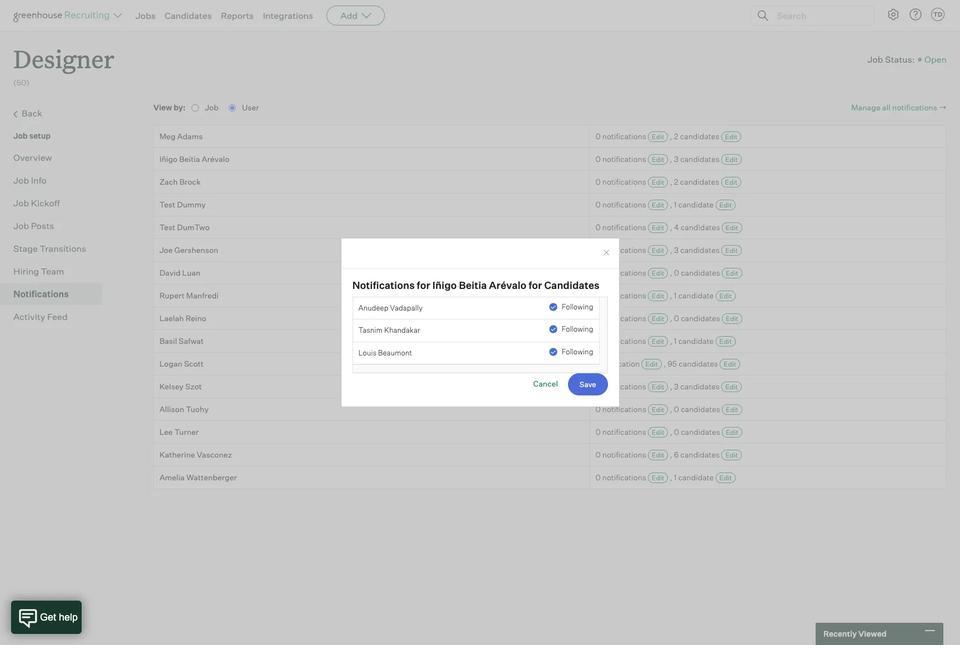 Task type: vqa. For each thing, say whether or not it's contained in the screenshot.
<1
no



Task type: locate. For each thing, give the bounding box(es) containing it.
1 vertical spatial test
[[159, 223, 175, 232]]

beitia inside notifications for iñigo beitia arévalo for candidates 'dialog'
[[459, 279, 487, 292]]

job for job setup
[[13, 131, 28, 140]]

3 3 from the top
[[674, 382, 679, 392]]

1 vertical spatial iñigo
[[432, 279, 457, 292]]

1 0 notifications edit ,             1 candidate edit from the top
[[596, 200, 732, 209]]

1 vertical spatial candidates
[[544, 279, 600, 292]]

edit link
[[648, 132, 668, 142], [721, 132, 741, 142], [648, 154, 668, 165], [721, 154, 742, 165], [648, 177, 668, 188], [721, 177, 741, 188], [648, 200, 668, 211], [716, 200, 736, 211], [648, 223, 668, 233], [722, 223, 742, 233], [648, 246, 668, 256], [721, 246, 742, 256], [648, 268, 668, 279], [722, 268, 742, 279], [648, 291, 668, 302], [716, 291, 736, 302], [648, 314, 668, 324], [722, 314, 742, 324], [648, 337, 668, 347], [716, 337, 736, 347], [642, 359, 662, 370], [720, 359, 740, 370], [648, 382, 668, 393], [721, 382, 742, 393], [648, 405, 668, 415], [722, 405, 742, 415], [648, 428, 668, 438], [722, 428, 742, 438], [648, 450, 668, 461], [722, 450, 742, 461], [648, 473, 668, 484], [716, 473, 736, 484]]

(50)
[[13, 78, 29, 87]]

notifications for iñigo beitia arévalo for candidates dialog
[[341, 238, 619, 408]]

2 0 notifications edit ,             3 candidates edit from the top
[[596, 246, 738, 255]]

notifications for allison tuohy
[[602, 405, 646, 414]]

2 following from the top
[[560, 325, 593, 334]]

user
[[242, 103, 259, 112]]

2 vertical spatial 3
[[674, 382, 679, 392]]

1 horizontal spatial beitia
[[459, 279, 487, 292]]

0 notifications edit ,             2 candidates edit for zach brock
[[596, 177, 738, 187]]

2 0 notifications edit ,             0 candidates edit from the top
[[596, 314, 738, 323]]

candidates for david luan
[[681, 268, 720, 278]]

1 candidate from the top
[[678, 200, 714, 209]]

None submit
[[568, 374, 608, 396]]

2 2 from the top
[[674, 177, 678, 187]]

0 horizontal spatial arévalo
[[202, 155, 229, 164]]

candidates link
[[165, 10, 212, 21]]

0 vertical spatial beitia
[[179, 155, 200, 164]]

rupert
[[159, 291, 185, 301]]

job left "status:"
[[867, 54, 883, 65]]

1 test from the top
[[159, 200, 175, 210]]

0 vertical spatial candidates
[[165, 10, 212, 21]]

, for meg adams
[[670, 132, 672, 141]]

hiring
[[13, 266, 39, 277]]

notifications inside 'dialog'
[[352, 279, 415, 292]]

tuohy
[[186, 405, 209, 414]]

recently viewed
[[824, 630, 887, 639]]

0 vertical spatial arévalo
[[202, 155, 229, 164]]

notifications for notifications for iñigo beitia arévalo for candidates
[[352, 279, 415, 292]]

0 vertical spatial following
[[560, 303, 593, 311]]

job left kickoff
[[13, 197, 29, 209]]

job right job option
[[205, 103, 220, 112]]

1 vertical spatial 0 notifications edit ,             3 candidates edit
[[596, 246, 738, 255]]

, for laelah reino
[[670, 314, 672, 323]]

lee turner
[[159, 428, 199, 437]]

by:
[[174, 103, 185, 112]]

0 vertical spatial 2
[[674, 132, 678, 141]]

test dummy
[[159, 200, 206, 210]]

, for iñigo beitia arévalo
[[670, 154, 672, 164]]

amelia wattenberger
[[159, 473, 237, 483]]

4 candidate from the top
[[678, 473, 714, 483]]

0 for amelia wattenberger
[[596, 473, 601, 483]]

kelsey
[[159, 382, 184, 392]]

job left posts
[[13, 220, 29, 231]]

2 0 notifications edit ,             1 candidate edit from the top
[[596, 291, 732, 301]]

0 for zach brock
[[596, 177, 601, 187]]

manfredi
[[186, 291, 219, 301]]

basil safwat
[[159, 337, 204, 346]]

rupert manfredi
[[159, 291, 219, 301]]

, for rupert manfredi
[[670, 291, 672, 301]]

job kickoff
[[13, 197, 60, 209]]

test up joe
[[159, 223, 175, 232]]

feed
[[47, 311, 68, 322]]

greenhouse recruiting image
[[13, 9, 113, 22]]

iñigo inside 'dialog'
[[432, 279, 457, 292]]

kelsey szot
[[159, 382, 202, 392]]

0 notifications edit ,             3 candidates edit for kelsey szot
[[596, 382, 738, 392]]

→
[[939, 103, 947, 112]]

Search text field
[[774, 7, 864, 24]]

0 for kelsey szot
[[596, 382, 601, 392]]

0 vertical spatial 0 notifications edit ,             3 candidates edit
[[596, 154, 738, 164]]

3 for joe gershenson
[[674, 246, 679, 255]]

job left info
[[13, 175, 29, 186]]

0 horizontal spatial candidates
[[165, 10, 212, 21]]

0 notifications edit ,             3 candidates edit
[[596, 154, 738, 164], [596, 246, 738, 255], [596, 382, 738, 392]]

david
[[159, 268, 180, 278]]

2 candidate from the top
[[678, 291, 714, 301]]

hiring team
[[13, 266, 64, 277]]

candidates for katherine vasconez
[[681, 450, 720, 460]]

0 notifications edit ,             2 candidates edit
[[596, 132, 738, 141], [596, 177, 738, 187]]

katherine
[[159, 451, 195, 460]]

0 vertical spatial 3
[[674, 154, 679, 164]]

viewed
[[858, 630, 887, 639]]

2 0 notifications edit ,             2 candidates edit from the top
[[596, 177, 738, 187]]

0 horizontal spatial notifications
[[13, 289, 69, 300]]

manage
[[851, 103, 881, 112]]

transitions
[[40, 243, 86, 254]]

1 vertical spatial 3
[[674, 246, 679, 255]]

0 notifications edit ,             4 candidates edit
[[596, 223, 738, 232]]

safwat
[[179, 337, 204, 346]]

1 horizontal spatial for
[[529, 279, 542, 292]]

job posts link
[[13, 219, 98, 232]]

beaumont
[[378, 349, 412, 357]]

1 0 notifications edit ,             3 candidates edit from the top
[[596, 154, 738, 164]]

candidates inside 'dialog'
[[544, 279, 600, 292]]

configure image
[[887, 8, 900, 21]]

0 vertical spatial 0 notifications edit ,             2 candidates edit
[[596, 132, 738, 141]]

job inside job info link
[[13, 175, 29, 186]]

notifications up anudeep vadapally
[[352, 279, 415, 292]]

wattenberger
[[186, 473, 237, 483]]

candidates for iñigo beitia arévalo
[[680, 154, 720, 164]]

1 horizontal spatial arévalo
[[489, 279, 527, 292]]

katherine vasconez
[[159, 451, 232, 460]]

notifications for meg adams
[[602, 132, 646, 141]]

team
[[41, 266, 64, 277]]

0 vertical spatial test
[[159, 200, 175, 210]]

candidates
[[165, 10, 212, 21], [544, 279, 600, 292]]

job inside job posts link
[[13, 220, 29, 231]]

notifications for notifications
[[13, 289, 69, 300]]

0 notifications edit ,             0 candidates edit for lee turner
[[596, 428, 738, 437]]

following
[[560, 303, 593, 311], [560, 325, 593, 334], [560, 348, 593, 356]]

back
[[22, 108, 42, 119]]

add
[[340, 10, 358, 21]]

1 for from the left
[[417, 279, 430, 292]]

notifications up activity feed
[[13, 289, 69, 300]]

, for amelia wattenberger
[[670, 473, 672, 483]]

2 vertical spatial 0 notifications edit ,             3 candidates edit
[[596, 382, 738, 392]]

3
[[674, 154, 679, 164], [674, 246, 679, 255], [674, 382, 679, 392]]

4 0 notifications edit ,             0 candidates edit from the top
[[596, 428, 738, 437]]

job setup
[[13, 131, 51, 140]]

anudeep
[[358, 304, 388, 313]]

4 0 notifications edit ,             1 candidate edit from the top
[[596, 473, 732, 483]]

3 0 notifications edit ,             3 candidates edit from the top
[[596, 382, 738, 392]]

2
[[674, 132, 678, 141], [674, 177, 678, 187]]

2 vertical spatial following
[[560, 348, 593, 356]]

1 for basil safwat
[[674, 337, 677, 346]]

1 horizontal spatial notifications
[[352, 279, 415, 292]]

1 vertical spatial following
[[560, 325, 593, 334]]

vasconez
[[197, 451, 232, 460]]

jobs link
[[135, 10, 156, 21]]

0 horizontal spatial iñigo
[[159, 155, 178, 164]]

1 vertical spatial arévalo
[[489, 279, 527, 292]]

dummy
[[177, 200, 206, 210]]

candidate for dummy
[[678, 200, 714, 209]]

notifications for lee turner
[[602, 428, 646, 437]]

candidates for lee turner
[[681, 428, 720, 437]]

4
[[674, 223, 679, 232]]

1 vertical spatial 2
[[674, 177, 678, 187]]

laelah
[[159, 314, 184, 323]]

beitia
[[179, 155, 200, 164], [459, 279, 487, 292]]

0 for joe gershenson
[[596, 246, 601, 255]]

job
[[867, 54, 883, 65], [205, 103, 220, 112], [13, 131, 28, 140], [13, 175, 29, 186], [13, 197, 29, 209], [13, 220, 29, 231]]

job inside job kickoff link
[[13, 197, 29, 209]]

1 horizontal spatial candidates
[[544, 279, 600, 292]]

brock
[[179, 177, 201, 187]]

arévalo inside 'dialog'
[[489, 279, 527, 292]]

1 horizontal spatial iñigo
[[432, 279, 457, 292]]

0 for rupert manfredi
[[596, 291, 601, 301]]

test
[[159, 200, 175, 210], [159, 223, 175, 232]]

1 3 from the top
[[674, 154, 679, 164]]

notifications for zach brock
[[602, 177, 646, 187]]

Job radio
[[192, 104, 199, 112]]

setup
[[29, 131, 51, 140]]

job for job info
[[13, 175, 29, 186]]

3 following from the top
[[560, 348, 593, 356]]

test down zach
[[159, 200, 175, 210]]

0 horizontal spatial for
[[417, 279, 430, 292]]

1 vertical spatial 0 notifications edit ,             2 candidates edit
[[596, 177, 738, 187]]

2 3 from the top
[[674, 246, 679, 255]]

,
[[670, 132, 672, 141], [670, 154, 672, 164], [670, 177, 672, 187], [670, 200, 672, 209], [670, 223, 672, 232], [670, 246, 672, 255], [670, 268, 672, 278], [670, 291, 672, 301], [670, 314, 672, 323], [670, 337, 672, 346], [664, 359, 666, 369], [670, 382, 672, 392], [670, 405, 672, 414], [670, 428, 672, 437], [670, 450, 672, 460], [670, 473, 672, 483]]

0 notifications edit ,             3 candidates edit for iñigo beitia arévalo
[[596, 154, 738, 164]]

0 for allison tuohy
[[596, 405, 601, 414]]

1 for amelia wattenberger
[[674, 473, 677, 483]]

3 0 notifications edit ,             1 candidate edit from the top
[[596, 337, 732, 346]]

1 2 from the top
[[674, 132, 678, 141]]

1 following from the top
[[560, 303, 593, 311]]

allison tuohy
[[159, 405, 209, 414]]

2 test from the top
[[159, 223, 175, 232]]

3 0 notifications edit ,             0 candidates edit from the top
[[596, 405, 738, 414]]

0 notifications edit ,             0 candidates edit for laelah reino
[[596, 314, 738, 323]]

1 0 notifications edit ,             0 candidates edit from the top
[[596, 268, 738, 278]]

0 notifications edit ,             3 candidates edit for joe gershenson
[[596, 246, 738, 255]]

candidate
[[678, 200, 714, 209], [678, 291, 714, 301], [678, 337, 714, 346], [678, 473, 714, 483]]

0 notifications edit ,             1 candidate edit
[[596, 200, 732, 209], [596, 291, 732, 301], [596, 337, 732, 346], [596, 473, 732, 483]]

tasnim
[[358, 326, 383, 335]]

job status:
[[867, 54, 915, 65]]

test for test dumtwo
[[159, 223, 175, 232]]

reports link
[[221, 10, 254, 21]]

job left the setup
[[13, 131, 28, 140]]

integrations
[[263, 10, 313, 21]]

job for job status:
[[867, 54, 883, 65]]

job for job posts
[[13, 220, 29, 231]]

1 0 notifications edit ,             2 candidates edit from the top
[[596, 132, 738, 141]]

meg adams
[[159, 132, 203, 141]]

adams
[[177, 132, 203, 141]]

turner
[[174, 428, 199, 437]]

0 for lee turner
[[596, 428, 601, 437]]

, for joe gershenson
[[670, 246, 672, 255]]

zach
[[159, 177, 178, 187]]

notifications
[[352, 279, 415, 292], [13, 289, 69, 300]]

1 vertical spatial beitia
[[459, 279, 487, 292]]

activity
[[13, 311, 45, 322]]

2 for meg adams
[[674, 132, 678, 141]]

0 notifications edit ,             1 candidate edit for basil safwat
[[596, 337, 732, 346]]

3 candidate from the top
[[678, 337, 714, 346]]

0 for iñigo beitia arévalo
[[596, 154, 601, 164]]

0
[[596, 132, 601, 141], [596, 154, 601, 164], [596, 177, 601, 187], [596, 200, 601, 209], [596, 223, 601, 232], [596, 246, 601, 255], [596, 268, 601, 278], [674, 268, 679, 278], [596, 291, 601, 301], [596, 314, 601, 323], [674, 314, 679, 323], [596, 337, 601, 346], [596, 382, 601, 392], [596, 405, 601, 414], [674, 405, 679, 414], [596, 428, 601, 437], [674, 428, 679, 437], [596, 450, 601, 460], [596, 473, 601, 483]]



Task type: describe. For each thing, give the bounding box(es) containing it.
notifications for laelah reino
[[602, 314, 646, 323]]

zach brock
[[159, 177, 201, 187]]

joe
[[159, 246, 173, 255]]

0 for katherine vasconez
[[596, 450, 601, 460]]

td button
[[929, 6, 947, 23]]

szot
[[185, 382, 202, 392]]

td button
[[931, 8, 945, 21]]

posts
[[31, 220, 54, 231]]

candidates for allison tuohy
[[681, 405, 720, 414]]

job info
[[13, 175, 47, 186]]

candidate for wattenberger
[[678, 473, 714, 483]]

, for test dumtwo
[[670, 223, 672, 232]]

luan
[[182, 268, 201, 278]]

manage all notifications → link
[[851, 102, 947, 113]]

following for khandakar
[[560, 325, 593, 334]]

td
[[933, 11, 942, 18]]

, for david luan
[[670, 268, 672, 278]]

add button
[[327, 6, 385, 26]]

lee
[[159, 428, 173, 437]]

jobs
[[135, 10, 156, 21]]

notifications link
[[13, 287, 98, 301]]

1 for test dummy
[[674, 200, 677, 209]]

reino
[[186, 314, 206, 323]]

logan scott
[[159, 360, 204, 369]]

0 notifications edit ,             0 candidates edit for allison tuohy
[[596, 405, 738, 414]]

view
[[153, 103, 172, 112]]

candidates for meg adams
[[680, 132, 719, 141]]

joe gershenson
[[159, 246, 218, 255]]

candidate for manfredi
[[678, 291, 714, 301]]

hiring team link
[[13, 265, 98, 278]]

reports
[[221, 10, 254, 21]]

following for beaumont
[[560, 348, 593, 356]]

cancel link
[[533, 379, 558, 388]]

notifications for test dummy
[[602, 200, 646, 209]]

notifications for iñigo beitia arévalo
[[602, 154, 646, 164]]

95
[[668, 359, 677, 369]]

0 for laelah reino
[[596, 314, 601, 323]]

0 for test dumtwo
[[596, 223, 601, 232]]

, for kelsey szot
[[670, 382, 672, 392]]

designer link
[[13, 31, 114, 77]]

activity feed link
[[13, 310, 98, 324]]

amelia
[[159, 473, 185, 483]]

0 notifications edit ,             6 candidates edit
[[596, 450, 738, 460]]

3 for kelsey szot
[[674, 382, 679, 392]]

manage all notifications →
[[851, 103, 947, 112]]

test dumtwo
[[159, 223, 210, 232]]

job for job
[[205, 103, 220, 112]]

job posts
[[13, 220, 54, 231]]

recently
[[824, 630, 857, 639]]

basil
[[159, 337, 177, 346]]

candidates for laelah reino
[[681, 314, 720, 323]]

status:
[[885, 54, 915, 65]]

candidates for kelsey szot
[[680, 382, 720, 392]]

notification
[[600, 359, 640, 369]]

job for job kickoff
[[13, 197, 29, 209]]

louis beaumont
[[358, 349, 412, 357]]

scott
[[184, 360, 204, 369]]

, for allison tuohy
[[670, 405, 672, 414]]

iñigo beitia arévalo
[[159, 155, 229, 164]]

stage transitions
[[13, 243, 86, 254]]

0 horizontal spatial beitia
[[179, 155, 200, 164]]

notifications for david luan
[[602, 268, 646, 278]]

notifications for joe gershenson
[[602, 246, 646, 255]]

notifications for katherine vasconez
[[602, 450, 646, 460]]

0 notifications edit ,             1 candidate edit for rupert manfredi
[[596, 291, 732, 301]]

activity feed
[[13, 311, 68, 322]]

0 for test dummy
[[596, 200, 601, 209]]

notifications for amelia wattenberger
[[602, 473, 646, 483]]

6
[[674, 450, 679, 460]]

0 notifications edit ,             0 candidates edit for david luan
[[596, 268, 738, 278]]

, for katherine vasconez
[[670, 450, 672, 460]]

job info link
[[13, 174, 98, 187]]

laelah reino
[[159, 314, 206, 323]]

all
[[882, 103, 891, 112]]

notifications for basil safwat
[[602, 337, 646, 346]]

0 for meg adams
[[596, 132, 601, 141]]

0 notifications edit ,             1 candidate edit for amelia wattenberger
[[596, 473, 732, 483]]

3 for iñigo beitia arévalo
[[674, 154, 679, 164]]

stage
[[13, 243, 38, 254]]

, for logan scott
[[664, 359, 666, 369]]

candidates for zach brock
[[680, 177, 719, 187]]

notifications for test dumtwo
[[602, 223, 646, 232]]

, for basil safwat
[[670, 337, 672, 346]]

none submit inside notifications for iñigo beitia arévalo for candidates 'dialog'
[[568, 374, 608, 396]]

notifications for rupert manfredi
[[602, 291, 646, 301]]

cancel
[[533, 379, 558, 388]]

0 for david luan
[[596, 268, 601, 278]]

candidates for logan scott
[[679, 359, 718, 369]]

overview
[[13, 152, 52, 163]]

0 notifications edit ,             1 candidate edit for test dummy
[[596, 200, 732, 209]]

integrations link
[[263, 10, 313, 21]]

kickoff
[[31, 197, 60, 209]]

open
[[924, 54, 947, 65]]

job kickoff link
[[13, 196, 98, 210]]

view by:
[[153, 103, 187, 112]]

2 for zach brock
[[674, 177, 678, 187]]

candidate for safwat
[[678, 337, 714, 346]]

anudeep vadapally
[[358, 304, 423, 313]]

User radio
[[229, 104, 236, 112]]

test for test dummy
[[159, 200, 175, 210]]

, for lee turner
[[670, 428, 672, 437]]

0 for basil safwat
[[596, 337, 601, 346]]

2 for from the left
[[529, 279, 542, 292]]

candidates for joe gershenson
[[680, 246, 720, 255]]

tasnim khandakar
[[358, 326, 420, 335]]

dumtwo
[[177, 223, 210, 232]]

notifications for kelsey szot
[[602, 382, 646, 392]]

khandakar
[[384, 326, 420, 335]]

, for zach brock
[[670, 177, 672, 187]]

0 notifications edit ,             2 candidates edit for meg adams
[[596, 132, 738, 141]]

meg
[[159, 132, 175, 141]]

close image
[[602, 248, 611, 257]]

candidates for test dumtwo
[[681, 223, 720, 232]]

following for vadapally
[[560, 303, 593, 311]]

allison
[[159, 405, 184, 414]]

louis
[[358, 349, 376, 357]]

, for test dummy
[[670, 200, 672, 209]]

gershenson
[[174, 246, 218, 255]]

1 for rupert manfredi
[[674, 291, 677, 301]]

stage transitions link
[[13, 242, 98, 255]]

0 vertical spatial iñigo
[[159, 155, 178, 164]]

overview link
[[13, 151, 98, 164]]

info
[[31, 175, 47, 186]]



